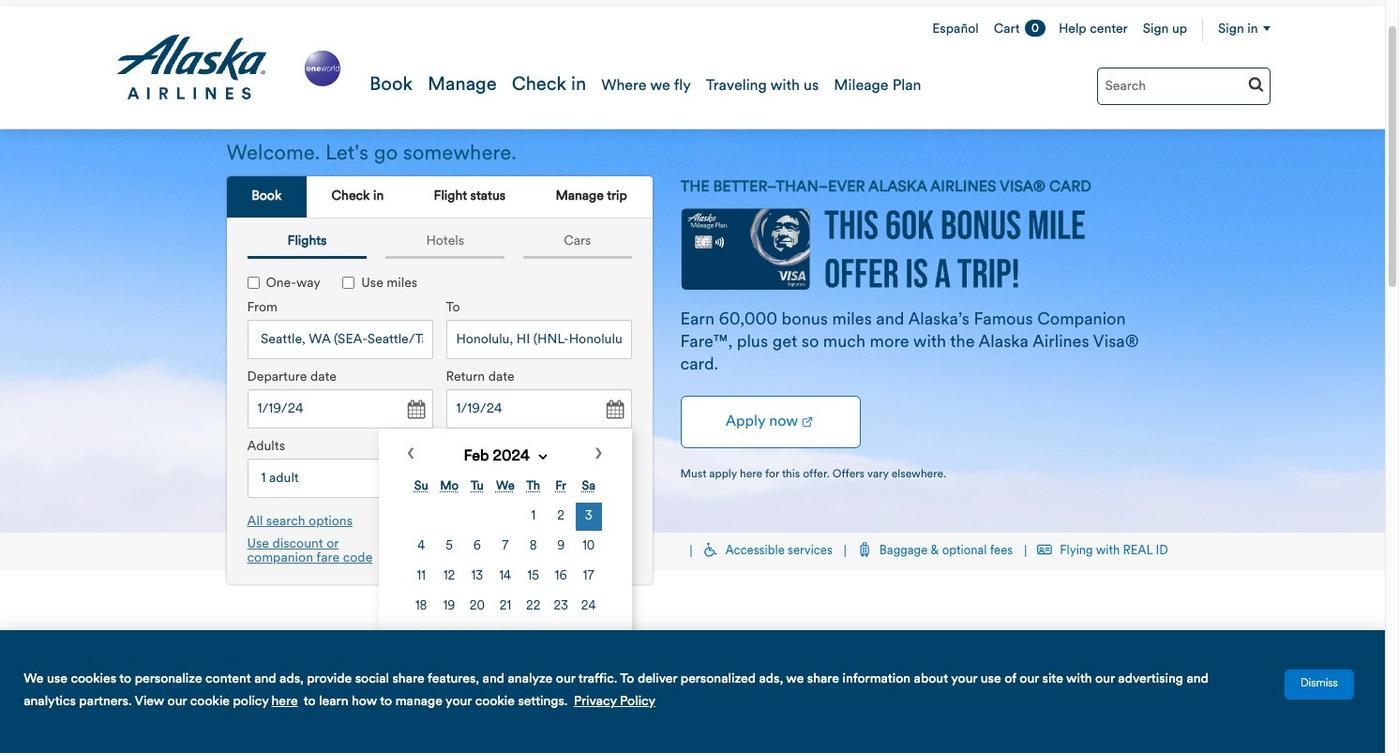 Task type: locate. For each thing, give the bounding box(es) containing it.
open datepicker image
[[601, 397, 627, 423]]

row
[[409, 503, 602, 531], [409, 533, 602, 561], [409, 563, 602, 591], [409, 593, 602, 621], [409, 623, 602, 651]]

5 row from the top
[[409, 623, 602, 651]]

None checkbox
[[247, 277, 259, 289], [343, 277, 355, 289], [247, 277, 259, 289], [343, 277, 355, 289]]

None text field
[[446, 320, 632, 360], [247, 390, 433, 429], [446, 320, 632, 360], [247, 390, 433, 429]]

tab list
[[227, 176, 652, 219], [238, 228, 641, 259]]

this 60k bonus mile offer is a trip. element
[[0, 129, 1386, 533]]

1 vertical spatial tab list
[[238, 228, 641, 259]]

0 vertical spatial tab list
[[227, 176, 652, 219]]

cell
[[521, 503, 546, 531], [548, 503, 574, 531], [576, 503, 602, 531], [409, 533, 434, 561], [436, 533, 463, 561], [465, 533, 490, 561], [492, 533, 519, 561], [521, 533, 546, 561], [548, 533, 574, 561], [576, 533, 602, 561], [409, 563, 434, 591], [436, 563, 463, 591], [465, 563, 490, 591], [492, 563, 519, 591], [521, 563, 546, 591], [548, 563, 574, 591], [576, 563, 602, 591], [409, 593, 434, 621], [436, 593, 463, 621], [465, 593, 490, 621], [492, 593, 519, 621], [521, 593, 546, 621], [548, 593, 574, 621], [576, 593, 602, 621], [409, 623, 434, 651], [436, 623, 463, 651], [465, 623, 490, 651], [492, 623, 519, 651], [521, 623, 546, 651]]

grid
[[407, 471, 604, 653]]

2 row from the top
[[409, 533, 602, 561]]

cookieconsent dialog
[[0, 631, 1386, 753]]

alaska airlines credit card. image
[[681, 208, 810, 301]]

form
[[233, 255, 638, 667]]

None text field
[[247, 320, 433, 360], [446, 390, 632, 429], [247, 320, 433, 360], [446, 390, 632, 429]]

4 row from the top
[[409, 593, 602, 621]]



Task type: describe. For each thing, give the bounding box(es) containing it.
Search text field
[[1097, 68, 1271, 105]]

alaska airlines logo image
[[115, 35, 268, 100]]

the most care in the air starts here. element
[[227, 646, 649, 753]]

open datepicker image
[[402, 397, 428, 423]]

oneworld logo image
[[301, 46, 344, 90]]

this 60k bonus mile offer is a trip. image
[[824, 210, 1085, 288]]

search button image
[[1248, 76, 1264, 92]]

1 row from the top
[[409, 503, 602, 531]]

3 row from the top
[[409, 563, 602, 591]]



Task type: vqa. For each thing, say whether or not it's contained in the screenshot.
"Cookieconsent" Dialog
yes



